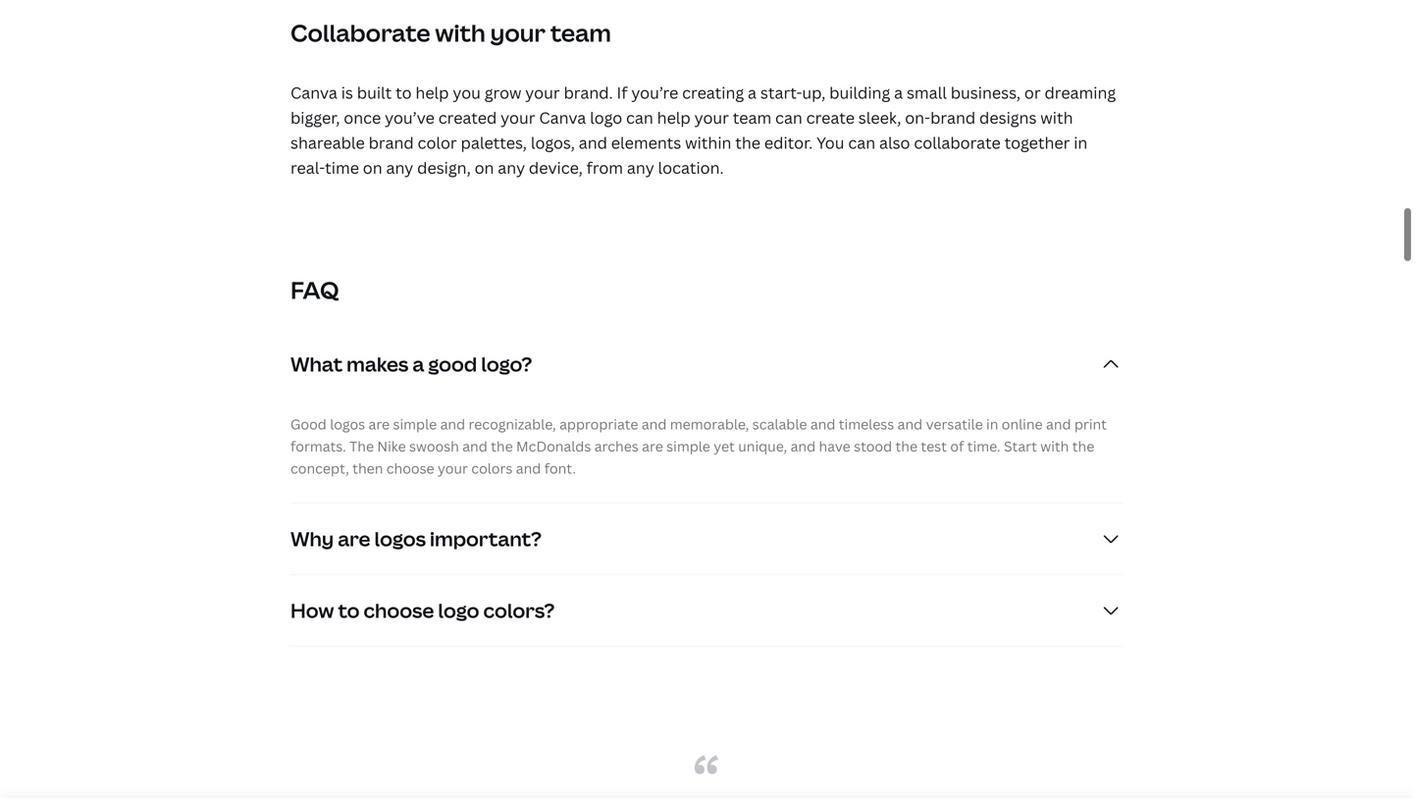 Task type: locate. For each thing, give the bounding box(es) containing it.
simple down the memorable,
[[667, 437, 711, 455]]

palettes,
[[461, 132, 527, 153]]

1 vertical spatial in
[[987, 415, 999, 433]]

any down "elements"
[[627, 157, 654, 178]]

1 vertical spatial with
[[1041, 107, 1073, 128]]

memorable,
[[670, 415, 749, 433]]

colors
[[471, 459, 513, 477]]

the up colors
[[491, 437, 513, 455]]

can down sleek,
[[848, 132, 876, 153]]

a inside dropdown button
[[413, 350, 424, 377]]

1 horizontal spatial team
[[733, 107, 772, 128]]

1 vertical spatial help
[[657, 107, 691, 128]]

canva is built to help you grow your brand. if you're creating a start-up, building a small business, or dreaming bigger, once you've created your canva logo can help your team can create sleek, on-brand designs with shareable brand color palettes, logos, and elements within the editor. you can also collaborate together in real-time on any design, on any device, from any location.
[[291, 82, 1116, 178]]

choose
[[387, 459, 435, 477], [364, 597, 434, 624]]

nike
[[377, 437, 406, 455]]

makes
[[347, 350, 409, 377]]

you're
[[631, 82, 679, 103]]

0 horizontal spatial logo
[[438, 597, 480, 624]]

0 horizontal spatial logos
[[330, 415, 365, 433]]

team up brand.
[[551, 17, 611, 49]]

1 vertical spatial logos
[[375, 525, 426, 552]]

start
[[1004, 437, 1037, 455]]

1 horizontal spatial can
[[776, 107, 803, 128]]

time.
[[968, 437, 1001, 455]]

swoosh
[[409, 437, 459, 455]]

in right together
[[1074, 132, 1088, 153]]

a left good
[[413, 350, 424, 377]]

logos,
[[531, 132, 575, 153]]

help up you've
[[416, 82, 449, 103]]

on down palettes,
[[475, 157, 494, 178]]

built
[[357, 82, 392, 103]]

a left start-
[[748, 82, 757, 103]]

1 vertical spatial choose
[[364, 597, 434, 624]]

and inside canva is built to help you grow your brand. if you're creating a start-up, building a small business, or dreaming bigger, once you've created your canva logo can help your team can create sleek, on-brand designs with shareable brand color palettes, logos, and elements within the editor. you can also collaborate together in real-time on any design, on any device, from any location.
[[579, 132, 608, 153]]

2 any from the left
[[498, 157, 525, 178]]

1 horizontal spatial brand
[[931, 107, 976, 128]]

design,
[[417, 157, 471, 178]]

logos inside dropdown button
[[375, 525, 426, 552]]

elements
[[611, 132, 682, 153]]

1 horizontal spatial to
[[396, 82, 412, 103]]

your down swoosh
[[438, 459, 468, 477]]

you
[[453, 82, 481, 103]]

help
[[416, 82, 449, 103], [657, 107, 691, 128]]

0 horizontal spatial team
[[551, 17, 611, 49]]

canva up logos,
[[539, 107, 586, 128]]

1 horizontal spatial any
[[498, 157, 525, 178]]

what
[[291, 350, 343, 377]]

your up grow
[[490, 17, 546, 49]]

logo left colors?
[[438, 597, 480, 624]]

on-
[[905, 107, 931, 128]]

bigger,
[[291, 107, 340, 128]]

team
[[551, 17, 611, 49], [733, 107, 772, 128]]

1 horizontal spatial simple
[[667, 437, 711, 455]]

0 vertical spatial help
[[416, 82, 449, 103]]

1 horizontal spatial in
[[1074, 132, 1088, 153]]

and up swoosh
[[440, 415, 465, 433]]

creating
[[682, 82, 744, 103]]

any left design,
[[386, 157, 414, 178]]

a
[[748, 82, 757, 103], [894, 82, 903, 103], [413, 350, 424, 377]]

can up editor.
[[776, 107, 803, 128]]

shareable
[[291, 132, 365, 153]]

0 horizontal spatial simple
[[393, 415, 437, 433]]

canva
[[291, 82, 338, 103], [539, 107, 586, 128]]

good logos are simple and recognizable, appropriate and memorable, scalable and timeless and versatile in online and print formats. the nike swoosh and the mcdonalds arches are simple yet unique, and have stood the test of time. start with the concept, then choose your colors and font.
[[291, 415, 1107, 477]]

to
[[396, 82, 412, 103], [338, 597, 360, 624]]

logos up how to choose logo colors?
[[375, 525, 426, 552]]

0 horizontal spatial on
[[363, 157, 382, 178]]

0 horizontal spatial a
[[413, 350, 424, 377]]

0 vertical spatial logo
[[590, 107, 623, 128]]

yet
[[714, 437, 735, 455]]

1 horizontal spatial canva
[[539, 107, 586, 128]]

real-
[[291, 157, 325, 178]]

and up have
[[811, 415, 836, 433]]

with for the
[[1041, 437, 1069, 455]]

the down print
[[1073, 437, 1095, 455]]

and up test
[[898, 415, 923, 433]]

1 horizontal spatial logo
[[590, 107, 623, 128]]

the right 'within'
[[736, 132, 761, 153]]

are right why
[[338, 525, 371, 552]]

your down creating
[[695, 107, 729, 128]]

logo inside canva is built to help you grow your brand. if you're creating a start-up, building a small business, or dreaming bigger, once you've created your canva logo can help your team can create sleek, on-brand designs with shareable brand color palettes, logos, and elements within the editor. you can also collaborate together in real-time on any design, on any device, from any location.
[[590, 107, 623, 128]]

1 vertical spatial brand
[[369, 132, 414, 153]]

0 horizontal spatial any
[[386, 157, 414, 178]]

0 vertical spatial to
[[396, 82, 412, 103]]

are
[[369, 415, 390, 433], [642, 437, 663, 455], [338, 525, 371, 552]]

arches
[[595, 437, 639, 455]]

to inside dropdown button
[[338, 597, 360, 624]]

font.
[[544, 459, 576, 477]]

and
[[579, 132, 608, 153], [440, 415, 465, 433], [642, 415, 667, 433], [811, 415, 836, 433], [898, 415, 923, 433], [1046, 415, 1071, 433], [463, 437, 488, 455], [791, 437, 816, 455], [516, 459, 541, 477]]

with right start
[[1041, 437, 1069, 455]]

0 vertical spatial logos
[[330, 415, 365, 433]]

0 vertical spatial team
[[551, 17, 611, 49]]

with inside good logos are simple and recognizable, appropriate and memorable, scalable and timeless and versatile in online and print formats. the nike swoosh and the mcdonalds arches are simple yet unique, and have stood the test of time. start with the concept, then choose your colors and font.
[[1041, 437, 1069, 455]]

1 horizontal spatial logos
[[375, 525, 426, 552]]

1 any from the left
[[386, 157, 414, 178]]

brand down you've
[[369, 132, 414, 153]]

designs
[[980, 107, 1037, 128]]

with for shareable
[[1041, 107, 1073, 128]]

logos up the
[[330, 415, 365, 433]]

choose inside dropdown button
[[364, 597, 434, 624]]

0 horizontal spatial canva
[[291, 82, 338, 103]]

0 vertical spatial with
[[435, 17, 486, 49]]

with inside canva is built to help you grow your brand. if you're creating a start-up, building a small business, or dreaming bigger, once you've created your canva logo can help your team can create sleek, on-brand designs with shareable brand color palettes, logos, and elements within the editor. you can also collaborate together in real-time on any design, on any device, from any location.
[[1041, 107, 1073, 128]]

with up together
[[1041, 107, 1073, 128]]

create
[[807, 107, 855, 128]]

0 horizontal spatial to
[[338, 597, 360, 624]]

0 horizontal spatial help
[[416, 82, 449, 103]]

logos inside good logos are simple and recognizable, appropriate and memorable, scalable and timeless and versatile in online and print formats. the nike swoosh and the mcdonalds arches are simple yet unique, and have stood the test of time. start with the concept, then choose your colors and font.
[[330, 415, 365, 433]]

sleek,
[[859, 107, 902, 128]]

a left small
[[894, 82, 903, 103]]

1 vertical spatial to
[[338, 597, 360, 624]]

canva up bigger,
[[291, 82, 338, 103]]

your right grow
[[525, 82, 560, 103]]

choose down why are logos important?
[[364, 597, 434, 624]]

can up "elements"
[[626, 107, 654, 128]]

logo
[[590, 107, 623, 128], [438, 597, 480, 624]]

are up nike
[[369, 415, 390, 433]]

are right arches
[[642, 437, 663, 455]]

any down palettes,
[[498, 157, 525, 178]]

1 horizontal spatial a
[[748, 82, 757, 103]]

2 horizontal spatial any
[[627, 157, 654, 178]]

0 horizontal spatial in
[[987, 415, 999, 433]]

in inside canva is built to help you grow your brand. if you're creating a start-up, building a small business, or dreaming bigger, once you've created your canva logo can help your team can create sleek, on-brand designs with shareable brand color palettes, logos, and elements within the editor. you can also collaborate together in real-time on any design, on any device, from any location.
[[1074, 132, 1088, 153]]

collaborate
[[914, 132, 1001, 153]]

to up you've
[[396, 82, 412, 103]]

brand
[[931, 107, 976, 128], [369, 132, 414, 153]]

team down start-
[[733, 107, 772, 128]]

online
[[1002, 415, 1043, 433]]

and up from
[[579, 132, 608, 153]]

with up you
[[435, 17, 486, 49]]

2 on from the left
[[475, 157, 494, 178]]

help down you're
[[657, 107, 691, 128]]

on
[[363, 157, 382, 178], [475, 157, 494, 178]]

1 vertical spatial team
[[733, 107, 772, 128]]

on right time
[[363, 157, 382, 178]]

have
[[819, 437, 851, 455]]

concept,
[[291, 459, 349, 477]]

the inside canva is built to help you grow your brand. if you're creating a start-up, building a small business, or dreaming bigger, once you've created your canva logo can help your team can create sleek, on-brand designs with shareable brand color palettes, logos, and elements within the editor. you can also collaborate together in real-time on any design, on any device, from any location.
[[736, 132, 761, 153]]

editor.
[[765, 132, 813, 153]]

and left the font.
[[516, 459, 541, 477]]

in inside good logos are simple and recognizable, appropriate and memorable, scalable and timeless and versatile in online and print formats. the nike swoosh and the mcdonalds arches are simple yet unique, and have stood the test of time. start with the concept, then choose your colors and font.
[[987, 415, 999, 433]]

0 vertical spatial choose
[[387, 459, 435, 477]]

logo down if
[[590, 107, 623, 128]]

0 vertical spatial in
[[1074, 132, 1088, 153]]

formats.
[[291, 437, 346, 455]]

0 vertical spatial simple
[[393, 415, 437, 433]]

also
[[880, 132, 910, 153]]

brand.
[[564, 82, 613, 103]]

choose down nike
[[387, 459, 435, 477]]

to right how
[[338, 597, 360, 624]]

the left test
[[896, 437, 918, 455]]

are inside dropdown button
[[338, 525, 371, 552]]

2 vertical spatial are
[[338, 525, 371, 552]]

logos
[[330, 415, 365, 433], [375, 525, 426, 552]]

0 vertical spatial are
[[369, 415, 390, 433]]

location.
[[658, 157, 724, 178]]

how to choose logo colors?
[[291, 597, 555, 624]]

your inside good logos are simple and recognizable, appropriate and memorable, scalable and timeless and versatile in online and print formats. the nike swoosh and the mcdonalds arches are simple yet unique, and have stood the test of time. start with the concept, then choose your colors and font.
[[438, 459, 468, 477]]

colors?
[[484, 597, 555, 624]]

2 vertical spatial with
[[1041, 437, 1069, 455]]

choose inside good logos are simple and recognizable, appropriate and memorable, scalable and timeless and versatile in online and print formats. the nike swoosh and the mcdonalds arches are simple yet unique, and have stood the test of time. start with the concept, then choose your colors and font.
[[387, 459, 435, 477]]

1 horizontal spatial on
[[475, 157, 494, 178]]

any
[[386, 157, 414, 178], [498, 157, 525, 178], [627, 157, 654, 178]]

1 horizontal spatial help
[[657, 107, 691, 128]]

in up time. at the right
[[987, 415, 999, 433]]

good
[[291, 415, 327, 433]]

in
[[1074, 132, 1088, 153], [987, 415, 999, 433]]

simple
[[393, 415, 437, 433], [667, 437, 711, 455]]

good
[[428, 350, 477, 377]]

1 on from the left
[[363, 157, 382, 178]]

simple up swoosh
[[393, 415, 437, 433]]

1 vertical spatial logo
[[438, 597, 480, 624]]

and right the appropriate
[[642, 415, 667, 433]]

brand up collaborate in the right top of the page
[[931, 107, 976, 128]]

timeless
[[839, 415, 895, 433]]

or
[[1025, 82, 1041, 103]]



Task type: vqa. For each thing, say whether or not it's contained in the screenshot.
the unique,
yes



Task type: describe. For each thing, give the bounding box(es) containing it.
if
[[617, 82, 628, 103]]

recognizable,
[[469, 415, 556, 433]]

collaborate with your team
[[291, 17, 611, 49]]

start-
[[761, 82, 802, 103]]

why
[[291, 525, 334, 552]]

is
[[341, 82, 353, 103]]

dreaming
[[1045, 82, 1116, 103]]

3 any from the left
[[627, 157, 654, 178]]

created
[[439, 107, 497, 128]]

0 horizontal spatial brand
[[369, 132, 414, 153]]

why are logos important?
[[291, 525, 542, 552]]

building
[[830, 82, 891, 103]]

team inside canva is built to help you grow your brand. if you're creating a start-up, building a small business, or dreaming bigger, once you've created your canva logo can help your team can create sleek, on-brand designs with shareable brand color palettes, logos, and elements within the editor. you can also collaborate together in real-time on any design, on any device, from any location.
[[733, 107, 772, 128]]

why are logos important? button
[[291, 504, 1123, 574]]

color
[[418, 132, 457, 153]]

how to choose logo colors? button
[[291, 575, 1123, 646]]

what makes a good logo?
[[291, 350, 532, 377]]

your down grow
[[501, 107, 535, 128]]

1 vertical spatial are
[[642, 437, 663, 455]]

logo inside how to choose logo colors? dropdown button
[[438, 597, 480, 624]]

then
[[353, 459, 383, 477]]

stood
[[854, 437, 892, 455]]

once
[[344, 107, 381, 128]]

you
[[817, 132, 845, 153]]

quotation mark image
[[695, 755, 719, 775]]

0 vertical spatial canva
[[291, 82, 338, 103]]

test
[[921, 437, 947, 455]]

collaborate
[[291, 17, 430, 49]]

device,
[[529, 157, 583, 178]]

mcdonalds
[[516, 437, 591, 455]]

of
[[951, 437, 964, 455]]

1 vertical spatial simple
[[667, 437, 711, 455]]

you've
[[385, 107, 435, 128]]

2 horizontal spatial can
[[848, 132, 876, 153]]

what makes a good logo? button
[[291, 329, 1123, 400]]

from
[[587, 157, 623, 178]]

up,
[[802, 82, 826, 103]]

small
[[907, 82, 947, 103]]

how
[[291, 597, 334, 624]]

appropriate
[[560, 415, 638, 433]]

scalable
[[753, 415, 807, 433]]

0 vertical spatial brand
[[931, 107, 976, 128]]

logo?
[[481, 350, 532, 377]]

to inside canva is built to help you grow your brand. if you're creating a start-up, building a small business, or dreaming bigger, once you've created your canva logo can help your team can create sleek, on-brand designs with shareable brand color palettes, logos, and elements within the editor. you can also collaborate together in real-time on any design, on any device, from any location.
[[396, 82, 412, 103]]

and left print
[[1046, 415, 1071, 433]]

unique,
[[738, 437, 787, 455]]

2 horizontal spatial a
[[894, 82, 903, 103]]

grow
[[485, 82, 522, 103]]

together
[[1005, 132, 1070, 153]]

0 horizontal spatial can
[[626, 107, 654, 128]]

important?
[[430, 525, 542, 552]]

within
[[685, 132, 732, 153]]

time
[[325, 157, 359, 178]]

print
[[1075, 415, 1107, 433]]

1 vertical spatial canva
[[539, 107, 586, 128]]

faq
[[291, 274, 339, 306]]

versatile
[[926, 415, 983, 433]]

and up colors
[[463, 437, 488, 455]]

and left have
[[791, 437, 816, 455]]

business,
[[951, 82, 1021, 103]]

the
[[350, 437, 374, 455]]



